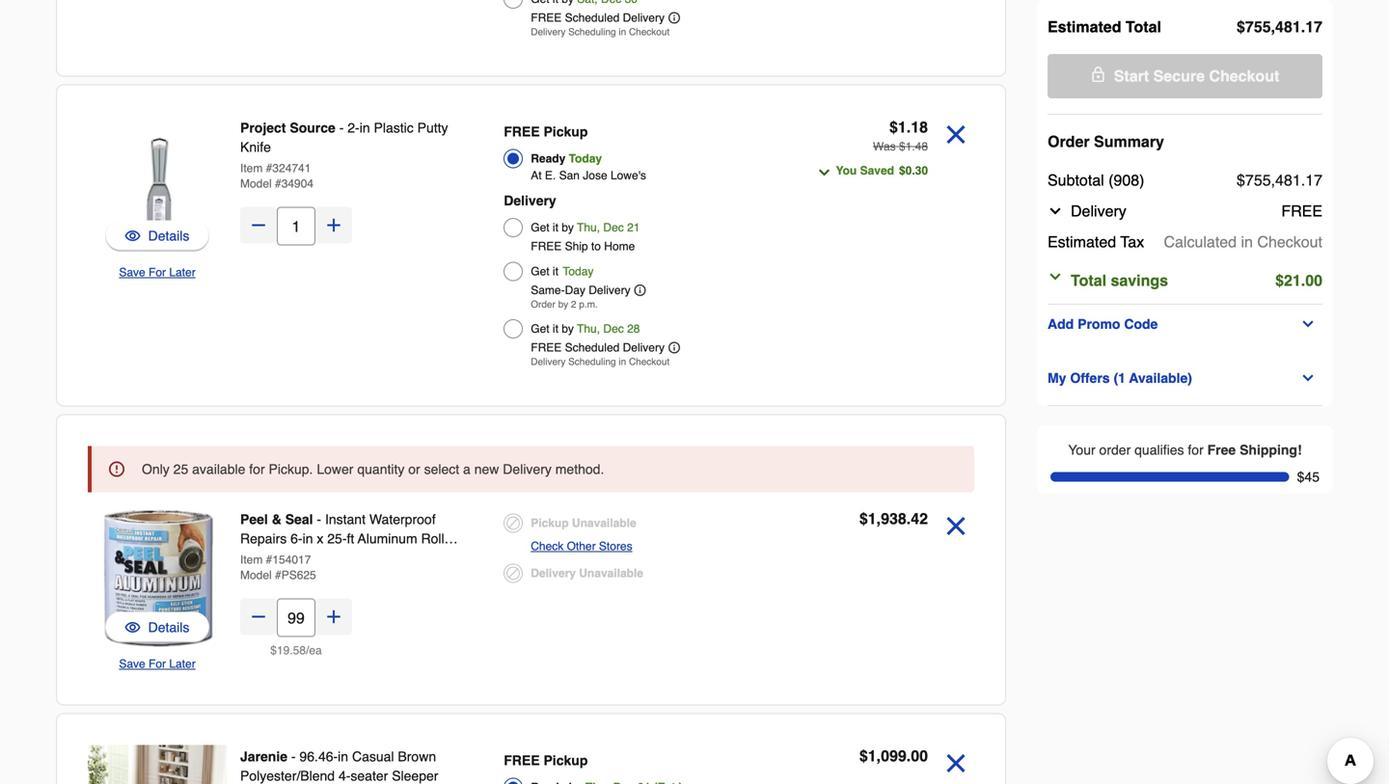 Task type: locate. For each thing, give the bounding box(es) containing it.
it for thu, dec 21
[[553, 221, 559, 234]]

0 vertical spatial pickup
[[544, 124, 588, 139]]

0 vertical spatial save for later
[[119, 266, 196, 279]]

unavailable for pickup unavailable
[[572, 517, 636, 530]]

-
[[339, 120, 344, 136], [317, 512, 321, 527], [291, 749, 296, 765]]

my offers (1 available)
[[1048, 370, 1192, 386]]

0 vertical spatial scheduling
[[568, 27, 616, 38]]

0 vertical spatial free pickup
[[504, 124, 588, 139]]

delivery scheduling in checkout for info image at the left top of page
[[531, 357, 670, 368]]

today up same-day delivery
[[563, 265, 594, 278]]

#ps625
[[275, 569, 316, 582]]

0 vertical spatial save
[[119, 266, 145, 279]]

1 details from the top
[[148, 228, 189, 244]]

1 scheduled from the top
[[565, 11, 620, 25]]

2 for from the top
[[149, 658, 166, 671]]

minus image
[[249, 607, 268, 627]]

0 vertical spatial order
[[1048, 133, 1090, 151]]

21 up home
[[627, 221, 640, 234]]

order inside option group
[[531, 299, 556, 310]]

chevron down image
[[1048, 204, 1063, 219], [1048, 269, 1063, 285], [1301, 316, 1316, 332]]

0 vertical spatial for
[[149, 266, 166, 279]]

1 vertical spatial thu,
[[577, 322, 600, 336]]

check other stores
[[531, 540, 633, 553]]

seater
[[351, 768, 388, 784]]

scheduled for info image at the left top of page
[[565, 341, 620, 355]]

0 horizontal spatial order
[[531, 299, 556, 310]]

block image for delivery unavailable
[[504, 564, 523, 583]]

$ 755,481 . 17 up calculated in checkout
[[1237, 171, 1323, 189]]

stepper number input field with increment and decrement buttons number field up the $ 19 . 58 /ea
[[277, 599, 316, 637]]

get it today
[[531, 265, 594, 278]]

1 vertical spatial get
[[531, 265, 550, 278]]

1 vertical spatial scheduled
[[565, 341, 620, 355]]

- up polyester/blend
[[291, 749, 296, 765]]

1 vertical spatial it
[[553, 265, 559, 278]]

0 vertical spatial scheduled
[[565, 11, 620, 25]]

0 vertical spatial chevron down image
[[817, 165, 832, 180]]

save for later
[[119, 266, 196, 279], [119, 658, 196, 671]]

0 vertical spatial later
[[169, 266, 196, 279]]

chevron down image down subtotal in the top of the page
[[1048, 204, 1063, 219]]

2 details from the top
[[148, 620, 189, 635]]

1 horizontal spatial 21
[[1284, 272, 1301, 289]]

2 save for later button from the top
[[119, 655, 196, 674]]

1 horizontal spatial total
[[1126, 18, 1162, 36]]

order
[[1048, 133, 1090, 151], [531, 299, 556, 310]]

you
[[836, 164, 857, 178]]

model inside item #154017 model #ps625
[[240, 569, 272, 582]]

0 vertical spatial thu,
[[577, 221, 600, 234]]

3 remove item image from the top
[[940, 747, 973, 780]]

48
[[915, 140, 928, 153]]

1 stepper number input field with increment and decrement buttons number field from the top
[[277, 207, 316, 246]]

17 for subtotal (908)
[[1306, 171, 1323, 189]]

available)
[[1129, 370, 1192, 386]]

model for 2-in plastic putty knife
[[240, 177, 272, 191]]

info image for same-day delivery
[[634, 285, 646, 296]]

1 vertical spatial option group
[[504, 510, 772, 587]]

delivery
[[623, 11, 665, 25], [531, 27, 566, 38], [504, 193, 556, 208], [1071, 202, 1127, 220], [589, 284, 631, 297], [623, 341, 665, 355], [531, 357, 566, 368], [503, 462, 552, 477], [531, 567, 576, 580]]

estimated left tax
[[1048, 233, 1116, 251]]

chevron down image down the $ 21 .00
[[1301, 316, 1316, 332]]

1 vertical spatial block image
[[504, 564, 523, 583]]

0 vertical spatial free scheduled delivery
[[531, 11, 665, 25]]

dec for 21
[[603, 221, 624, 234]]

1 option group from the top
[[504, 118, 772, 373]]

1 vertical spatial pickup
[[531, 517, 569, 530]]

2-in plastic putty knife image
[[88, 116, 227, 255]]

- up x
[[317, 512, 321, 527]]

total savings
[[1071, 272, 1168, 289]]

it down order by 2 p.m.
[[553, 322, 559, 336]]

1 vertical spatial .00
[[907, 747, 928, 765]]

delivery scheduling in checkout inside option group
[[531, 357, 670, 368]]

model for instant waterproof repairs 6-in x 25-ft aluminum roll flashing
[[240, 569, 272, 582]]

savings
[[1111, 272, 1168, 289]]

plus image
[[324, 216, 343, 235]]

1 free scheduled delivery from the top
[[531, 11, 665, 25]]

0 horizontal spatial info image
[[634, 285, 646, 296]]

get down order by 2 p.m.
[[531, 322, 550, 336]]

1 save from the top
[[119, 266, 145, 279]]

save for later down instant waterproof repairs 6-in x 25-ft aluminum roll flashing image
[[119, 658, 196, 671]]

for left free
[[1188, 442, 1204, 458]]

1 vertical spatial item
[[240, 553, 263, 567]]

2 scheduling from the top
[[568, 357, 616, 368]]

2 delivery scheduling in checkout from the top
[[531, 357, 670, 368]]

it up free ship to home
[[553, 221, 559, 234]]

2 vertical spatial it
[[553, 322, 559, 336]]

3 get from the top
[[531, 322, 550, 336]]

1 vertical spatial delivery scheduling in checkout
[[531, 357, 670, 368]]

1 vertical spatial 17
[[1306, 171, 1323, 189]]

#34904
[[275, 177, 314, 191]]

0 vertical spatial -
[[339, 120, 344, 136]]

order down same-
[[531, 299, 556, 310]]

model down #324741
[[240, 177, 272, 191]]

0 vertical spatial 755,481
[[1246, 18, 1301, 36]]

0 vertical spatial save for later button
[[119, 263, 196, 282]]

2 vertical spatial remove item image
[[940, 747, 973, 780]]

later down instant waterproof repairs 6-in x 25-ft aluminum roll flashing image
[[169, 658, 196, 671]]

ready today
[[531, 152, 602, 165]]

2 save for later from the top
[[119, 658, 196, 671]]

pickup
[[544, 124, 588, 139], [531, 517, 569, 530], [544, 753, 588, 768]]

block image left delivery unavailable
[[504, 564, 523, 583]]

2 thu, from the top
[[577, 322, 600, 336]]

calculated
[[1164, 233, 1237, 251]]

Stepper number input field with increment and decrement buttons number field
[[277, 207, 316, 246], [277, 599, 316, 637]]

model down flashing
[[240, 569, 272, 582]]

model inside item #324741 model #34904
[[240, 177, 272, 191]]

for for 2-in plastic putty knife
[[149, 266, 166, 279]]

stepper number input field with increment and decrement buttons number field left plus icon
[[277, 207, 316, 246]]

96.46-in casual brown polyester/blend 4-seater sleeper
[[240, 749, 438, 784]]

delivery scheduling in checkout
[[531, 27, 670, 38], [531, 357, 670, 368]]

2 model from the top
[[240, 569, 272, 582]]

remove item image right 42
[[940, 510, 973, 543]]

by down order by 2 p.m.
[[562, 322, 574, 336]]

2 estimated from the top
[[1048, 233, 1116, 251]]

for
[[149, 266, 166, 279], [149, 658, 166, 671]]

#324741
[[266, 162, 311, 175]]

project source -
[[240, 120, 348, 136]]

0 vertical spatial item
[[240, 162, 263, 175]]

0 vertical spatial 17
[[1306, 18, 1323, 36]]

by for thu, dec 28
[[562, 322, 574, 336]]

free pickup
[[504, 124, 588, 139], [504, 753, 588, 768]]

2 free pickup from the top
[[504, 753, 588, 768]]

e.
[[545, 169, 556, 182]]

scheduled inside option group
[[565, 341, 620, 355]]

quickview image
[[125, 226, 140, 246], [125, 618, 140, 637]]

in
[[619, 27, 626, 38], [360, 120, 370, 136], [1241, 233, 1253, 251], [619, 357, 626, 368], [303, 531, 313, 547], [338, 749, 348, 765]]

1 thu, from the top
[[577, 221, 600, 234]]

1 vertical spatial later
[[169, 658, 196, 671]]

total down estimated tax
[[1071, 272, 1107, 289]]

unavailable
[[572, 517, 636, 530], [579, 567, 644, 580]]

1 horizontal spatial info image
[[669, 12, 680, 24]]

chevron down image inside add promo code link
[[1301, 316, 1316, 332]]

later down 2-in plastic putty knife image
[[169, 266, 196, 279]]

1 vertical spatial stepper number input field with increment and decrement buttons number field
[[277, 599, 316, 637]]

details button
[[105, 220, 209, 251], [125, 226, 189, 246], [105, 612, 209, 643], [125, 618, 189, 637]]

block image left pickup unavailable
[[504, 514, 523, 533]]

save for later button down instant waterproof repairs 6-in x 25-ft aluminum roll flashing image
[[119, 655, 196, 674]]

- left 2-
[[339, 120, 344, 136]]

for for qualifies
[[1188, 442, 1204, 458]]

1 vertical spatial order
[[531, 299, 556, 310]]

1 755,481 from the top
[[1246, 18, 1301, 36]]

1 estimated from the top
[[1048, 18, 1122, 36]]

block image
[[504, 514, 523, 533], [504, 564, 523, 583]]

save down 2-in plastic putty knife image
[[119, 266, 145, 279]]

0 horizontal spatial chevron down image
[[817, 165, 832, 180]]

seal
[[285, 512, 313, 527]]

(908)
[[1109, 171, 1145, 189]]

dec
[[603, 221, 624, 234], [603, 322, 624, 336]]

get up free ship to home
[[531, 221, 550, 234]]

item
[[240, 162, 263, 175], [240, 553, 263, 567]]

1 remove item image from the top
[[940, 118, 973, 151]]

1 vertical spatial save for later
[[119, 658, 196, 671]]

3 it from the top
[[553, 322, 559, 336]]

promo
[[1078, 316, 1121, 332]]

delivery scheduling in checkout for info icon related to free
[[531, 27, 670, 38]]

it up same-
[[553, 265, 559, 278]]

info image for free
[[669, 12, 680, 24]]

1 get from the top
[[531, 221, 550, 234]]

order for order by 2 p.m.
[[531, 299, 556, 310]]

later for 2-in plastic putty knife
[[169, 266, 196, 279]]

1 vertical spatial for
[[249, 462, 265, 477]]

2
[[571, 299, 576, 310]]

get for get it by thu, dec 21
[[531, 221, 550, 234]]

58
[[293, 644, 306, 658]]

peel & seal -
[[240, 512, 325, 527]]

0 vertical spatial it
[[553, 221, 559, 234]]

estimated tax
[[1048, 233, 1144, 251]]

quickview image for 2-in plastic putty knife
[[125, 226, 140, 246]]

remove item image right $ 1,099 .00
[[940, 747, 973, 780]]

details left minus image
[[148, 620, 189, 635]]

1 vertical spatial model
[[240, 569, 272, 582]]

it for today
[[553, 265, 559, 278]]

0 vertical spatial delivery scheduling in checkout
[[531, 27, 670, 38]]

2 option group from the top
[[504, 510, 772, 587]]

2 vertical spatial chevron down image
[[1301, 316, 1316, 332]]

1 dec from the top
[[603, 221, 624, 234]]

1 vertical spatial remove item image
[[940, 510, 973, 543]]

x
[[317, 531, 324, 547]]

option group
[[504, 118, 772, 373], [504, 510, 772, 587]]

1 17 from the top
[[1306, 18, 1323, 36]]

for left pickup.
[[249, 462, 265, 477]]

&
[[272, 512, 282, 527]]

755,481 up start secure checkout
[[1246, 18, 1301, 36]]

1 horizontal spatial chevron down image
[[1301, 370, 1316, 386]]

option group containing free pickup
[[504, 118, 772, 373]]

1 vertical spatial -
[[317, 512, 321, 527]]

2 get from the top
[[531, 265, 550, 278]]

dec for 28
[[603, 322, 624, 336]]

in inside the instant waterproof repairs 6-in x 25-ft aluminum roll flashing
[[303, 531, 313, 547]]

1 item from the top
[[240, 162, 263, 175]]

$ 1,099 .00
[[859, 747, 928, 765]]

1 vertical spatial quickview image
[[125, 618, 140, 637]]

2 755,481 from the top
[[1246, 171, 1301, 189]]

get for get it by thu, dec 28
[[531, 322, 550, 336]]

chevron down image up shipping!
[[1301, 370, 1316, 386]]

delivery unavailable
[[531, 567, 644, 580]]

0 vertical spatial get
[[531, 221, 550, 234]]

0 vertical spatial chevron down image
[[1048, 204, 1063, 219]]

0 vertical spatial $ 755,481 . 17
[[1237, 18, 1323, 36]]

1 block image from the top
[[504, 514, 523, 533]]

$ 755,481 . 17 for subtotal (908)
[[1237, 171, 1323, 189]]

item inside item #324741 model #34904
[[240, 162, 263, 175]]

info image inside option group
[[634, 285, 646, 296]]

1 vertical spatial dec
[[603, 322, 624, 336]]

1 vertical spatial chevron down image
[[1301, 370, 1316, 386]]

code
[[1124, 316, 1158, 332]]

1 vertical spatial free pickup
[[504, 753, 588, 768]]

you saved $ 0 . 30
[[836, 164, 928, 178]]

1 left 18 on the right of page
[[898, 118, 907, 136]]

chevron down image left you
[[817, 165, 832, 180]]

755,481 for estimated total
[[1246, 18, 1301, 36]]

get up same-
[[531, 265, 550, 278]]

1 for from the top
[[149, 266, 166, 279]]

1 it from the top
[[553, 221, 559, 234]]

save for later for instant waterproof repairs 6-in x 25-ft aluminum roll flashing
[[119, 658, 196, 671]]

2 vertical spatial by
[[562, 322, 574, 336]]

save for later button
[[119, 263, 196, 282], [119, 655, 196, 674]]

0 horizontal spatial -
[[291, 749, 296, 765]]

0 vertical spatial details
[[148, 228, 189, 244]]

1 vertical spatial chevron down image
[[1048, 269, 1063, 285]]

0 vertical spatial estimated
[[1048, 18, 1122, 36]]

in inside 96.46-in casual brown polyester/blend 4-seater sleeper
[[338, 749, 348, 765]]

thu, down p.m. in the left of the page
[[577, 322, 600, 336]]

ft
[[347, 531, 354, 547]]

1 vertical spatial scheduling
[[568, 357, 616, 368]]

1 quickview image from the top
[[125, 226, 140, 246]]

save for later button down 2-in plastic putty knife image
[[119, 263, 196, 282]]

item down repairs
[[240, 553, 263, 567]]

unavailable down stores
[[579, 567, 644, 580]]

order up subtotal in the top of the page
[[1048, 133, 1090, 151]]

17
[[1306, 18, 1323, 36], [1306, 171, 1323, 189]]

21 down calculated in checkout
[[1284, 272, 1301, 289]]

0 vertical spatial remove item image
[[940, 118, 973, 151]]

2 remove item image from the top
[[940, 510, 973, 543]]

for down 2-in plastic putty knife image
[[149, 266, 166, 279]]

2 it from the top
[[553, 265, 559, 278]]

quickview image for instant waterproof repairs 6-in x 25-ft aluminum roll flashing
[[125, 618, 140, 637]]

save for later button for instant waterproof repairs 6-in x 25-ft aluminum roll flashing
[[119, 655, 196, 674]]

$
[[1237, 18, 1246, 36], [890, 118, 898, 136], [899, 140, 906, 153], [899, 164, 906, 178], [1237, 171, 1246, 189], [1276, 272, 1284, 289], [859, 510, 868, 528], [270, 644, 277, 658], [859, 747, 868, 765]]

1 vertical spatial 21
[[1284, 272, 1301, 289]]

order for order summary
[[1048, 133, 1090, 151]]

1 vertical spatial save for later button
[[119, 655, 196, 674]]

1 save for later from the top
[[119, 266, 196, 279]]

#154017
[[266, 553, 311, 567]]

save
[[119, 266, 145, 279], [119, 658, 145, 671]]

1,099
[[868, 747, 907, 765]]

$ 1 . 18 was $ 1 . 48
[[873, 118, 928, 153]]

1 delivery scheduling in checkout from the top
[[531, 27, 670, 38]]

total up start
[[1126, 18, 1162, 36]]

1 left 48 on the right top of the page
[[906, 140, 912, 153]]

0 vertical spatial info image
[[669, 12, 680, 24]]

item down "knife"
[[240, 162, 263, 175]]

1 vertical spatial save
[[119, 658, 145, 671]]

1 save for later button from the top
[[119, 263, 196, 282]]

unavailable up stores
[[572, 517, 636, 530]]

0 vertical spatial quickview image
[[125, 226, 140, 246]]

get
[[531, 221, 550, 234], [531, 265, 550, 278], [531, 322, 550, 336]]

1 vertical spatial 755,481
[[1246, 171, 1301, 189]]

2 $ 755,481 . 17 from the top
[[1237, 171, 1323, 189]]

1 horizontal spatial order
[[1048, 133, 1090, 151]]

details
[[148, 228, 189, 244], [148, 620, 189, 635]]

estimated
[[1048, 18, 1122, 36], [1048, 233, 1116, 251]]

info image
[[669, 342, 680, 354]]

$ 755,481 . 17 up start secure checkout
[[1237, 18, 1323, 36]]

error image
[[109, 462, 124, 477]]

$ 21 .00
[[1276, 272, 1323, 289]]

1 vertical spatial estimated
[[1048, 233, 1116, 251]]

2 later from the top
[[169, 658, 196, 671]]

0 vertical spatial 21
[[627, 221, 640, 234]]

2 dec from the top
[[603, 322, 624, 336]]

details left minus icon
[[148, 228, 189, 244]]

your order qualifies for free shipping!
[[1068, 442, 1302, 458]]

1,938
[[868, 510, 907, 528]]

755,481 up calculated in checkout
[[1246, 171, 1301, 189]]

1 $ 755,481 . 17 from the top
[[1237, 18, 1323, 36]]

2 item from the top
[[240, 553, 263, 567]]

estimated up "secure" image
[[1048, 18, 1122, 36]]

details for instant waterproof repairs 6-in x 25-ft aluminum roll flashing
[[148, 620, 189, 635]]

2 horizontal spatial -
[[339, 120, 344, 136]]

remove item image right 48 on the right top of the page
[[940, 118, 973, 151]]

item inside item #154017 model #ps625
[[240, 553, 263, 567]]

1 vertical spatial 1
[[906, 140, 912, 153]]

0 vertical spatial unavailable
[[572, 517, 636, 530]]

1 later from the top
[[169, 266, 196, 279]]

free scheduled delivery
[[531, 11, 665, 25], [531, 341, 665, 355]]

summary
[[1094, 133, 1164, 151]]

2 free scheduled delivery from the top
[[531, 341, 665, 355]]

today up at e. san jose lowe's
[[569, 152, 602, 165]]

1 vertical spatial info image
[[634, 285, 646, 296]]

method.
[[556, 462, 604, 477]]

info image
[[669, 12, 680, 24], [634, 285, 646, 296]]

aluminum
[[358, 531, 417, 547]]

0 horizontal spatial total
[[1071, 272, 1107, 289]]

0 horizontal spatial .00
[[907, 747, 928, 765]]

chevron down image up add
[[1048, 269, 1063, 285]]

1 vertical spatial details
[[148, 620, 189, 635]]

a
[[463, 462, 471, 477]]

order
[[1099, 442, 1131, 458]]

0 horizontal spatial for
[[249, 462, 265, 477]]

18
[[911, 118, 928, 136]]

dec left 28
[[603, 322, 624, 336]]

2 stepper number input field with increment and decrement buttons number field from the top
[[277, 599, 316, 637]]

thu, up free ship to home
[[577, 221, 600, 234]]

by up ship
[[562, 221, 574, 234]]

free scheduled delivery for info image at the left top of page
[[531, 341, 665, 355]]

p.m.
[[579, 299, 598, 310]]

save down instant waterproof repairs 6-in x 25-ft aluminum roll flashing image
[[119, 658, 145, 671]]

estimated for estimated total
[[1048, 18, 1122, 36]]

0 horizontal spatial 21
[[627, 221, 640, 234]]

2 vertical spatial pickup
[[544, 753, 588, 768]]

1 scheduling from the top
[[568, 27, 616, 38]]

0 vertical spatial by
[[562, 221, 574, 234]]

save for later down 2-in plastic putty knife image
[[119, 266, 196, 279]]

$ 755,481 . 17 for estimated total
[[1237, 18, 1323, 36]]

later
[[169, 266, 196, 279], [169, 658, 196, 671]]

item for instant waterproof repairs 6-in x 25-ft aluminum roll flashing
[[240, 553, 263, 567]]

your
[[1068, 442, 1096, 458]]

by left 2
[[558, 299, 568, 310]]

chevron down image for you saved
[[817, 165, 832, 180]]

1 vertical spatial free scheduled delivery
[[531, 341, 665, 355]]

0 vertical spatial .00
[[1301, 272, 1323, 289]]

0 vertical spatial 1
[[898, 118, 907, 136]]

chevron down image
[[817, 165, 832, 180], [1301, 370, 1316, 386]]

1 vertical spatial total
[[1071, 272, 1107, 289]]

1 vertical spatial $ 755,481 . 17
[[1237, 171, 1323, 189]]

1 vertical spatial for
[[149, 658, 166, 671]]

1 horizontal spatial for
[[1188, 442, 1204, 458]]

1 horizontal spatial .00
[[1301, 272, 1323, 289]]

option group containing pickup unavailable
[[504, 510, 772, 587]]

free scheduled delivery inside option group
[[531, 341, 665, 355]]

2 quickview image from the top
[[125, 618, 140, 637]]

remove item image
[[940, 118, 973, 151], [940, 510, 973, 543], [940, 747, 973, 780]]

check other stores button
[[531, 537, 633, 556]]

2 block image from the top
[[504, 564, 523, 583]]

0 vertical spatial for
[[1188, 442, 1204, 458]]

2 save from the top
[[119, 658, 145, 671]]

chevron down image for delivery
[[1048, 204, 1063, 219]]

dec up home
[[603, 221, 624, 234]]

2 scheduled from the top
[[565, 341, 620, 355]]

scheduled
[[565, 11, 620, 25], [565, 341, 620, 355]]

checkout inside button
[[1209, 67, 1280, 85]]

2 vertical spatial get
[[531, 322, 550, 336]]

for down instant waterproof repairs 6-in x 25-ft aluminum roll flashing image
[[149, 658, 166, 671]]

secure image
[[1091, 67, 1106, 82]]

for for available
[[249, 462, 265, 477]]

0 vertical spatial today
[[569, 152, 602, 165]]

instant waterproof repairs 6-in x 25-ft aluminum roll flashing
[[240, 512, 444, 566]]

2 17 from the top
[[1306, 171, 1323, 189]]

1 model from the top
[[240, 177, 272, 191]]

1 vertical spatial unavailable
[[579, 567, 644, 580]]

chevron down image inside my offers (1 available) link
[[1301, 370, 1316, 386]]

0 vertical spatial option group
[[504, 118, 772, 373]]

0 vertical spatial block image
[[504, 514, 523, 533]]

tax
[[1121, 233, 1144, 251]]



Task type: describe. For each thing, give the bounding box(es) containing it.
jarenie
[[240, 749, 288, 765]]

repairs
[[240, 531, 287, 547]]

get it by thu, dec 21
[[531, 221, 640, 234]]

other
[[567, 540, 596, 553]]

96.46-
[[300, 749, 338, 765]]

calculated in checkout
[[1164, 233, 1323, 251]]

1 free pickup from the top
[[504, 124, 588, 139]]

block image for pickup unavailable
[[504, 514, 523, 533]]

estimated total
[[1048, 18, 1162, 36]]

waterproof
[[369, 512, 436, 527]]

1 horizontal spatial -
[[317, 512, 321, 527]]

option group for instant waterproof repairs 6-in x 25-ft aluminum roll flashing
[[504, 510, 772, 587]]

28
[[627, 322, 640, 336]]

estimated for estimated tax
[[1048, 233, 1116, 251]]

2-
[[348, 120, 360, 136]]

chevron down image for total savings
[[1048, 269, 1063, 285]]

17 for estimated total
[[1306, 18, 1323, 36]]

stepper number input field with increment and decrement buttons number field for minus image
[[277, 599, 316, 637]]

free ship to home
[[531, 240, 635, 253]]

remove item image for $ 1,938 . 42
[[940, 510, 973, 543]]

ship
[[565, 240, 588, 253]]

ready
[[531, 152, 566, 165]]

later for instant waterproof repairs 6-in x 25-ft aluminum roll flashing
[[169, 658, 196, 671]]

only 25 available for pickup. lower quantity or select a new delivery method.
[[142, 462, 604, 477]]

subtotal (908)
[[1048, 171, 1145, 189]]

2 vertical spatial -
[[291, 749, 296, 765]]

available
[[192, 462, 245, 477]]

plastic
[[374, 120, 414, 136]]

stores
[[599, 540, 633, 553]]

25-
[[327, 531, 347, 547]]

sleeper
[[392, 768, 438, 784]]

order summary
[[1048, 133, 1164, 151]]

plus image
[[324, 607, 343, 627]]

pickup.
[[269, 462, 313, 477]]

peel
[[240, 512, 268, 527]]

jose
[[583, 169, 607, 182]]

get for get it today
[[531, 265, 550, 278]]

unavailable for delivery unavailable
[[579, 567, 644, 580]]

shipping!
[[1240, 442, 1302, 458]]

check
[[531, 540, 564, 553]]

25
[[173, 462, 188, 477]]

free scheduled delivery for info icon related to free
[[531, 11, 665, 25]]

it for thu, dec 28
[[553, 322, 559, 336]]

96.46-in casual brown polyester/blend 4-seater sleeper image
[[88, 745, 227, 784]]

by for thu, dec 21
[[562, 221, 574, 234]]

day
[[565, 284, 586, 297]]

same-day delivery
[[531, 284, 631, 297]]

stepper number input field with increment and decrement buttons number field for minus icon
[[277, 207, 316, 246]]

for for instant waterproof repairs 6-in x 25-ft aluminum roll flashing
[[149, 658, 166, 671]]

only
[[142, 462, 170, 477]]

offers
[[1070, 370, 1110, 386]]

instant waterproof repairs 6-in x 25-ft aluminum roll flashing image
[[88, 508, 227, 647]]

30
[[915, 164, 928, 178]]

19
[[277, 644, 290, 658]]

my
[[1048, 370, 1067, 386]]

remove item image for $ 1,099 .00
[[940, 747, 973, 780]]

0 vertical spatial total
[[1126, 18, 1162, 36]]

san
[[559, 169, 580, 182]]

putty
[[417, 120, 448, 136]]

get it by thu, dec 28
[[531, 322, 640, 336]]

free
[[1208, 442, 1236, 458]]

option group for 2-in plastic putty knife
[[504, 118, 772, 373]]

scheduled for info icon related to free
[[565, 11, 620, 25]]

qualifies
[[1135, 442, 1184, 458]]

6-
[[291, 531, 303, 547]]

brown
[[398, 749, 436, 765]]

start secure checkout button
[[1048, 54, 1323, 98]]

at
[[531, 169, 542, 182]]

2-in plastic putty knife
[[240, 120, 448, 155]]

knife
[[240, 139, 271, 155]]

(1
[[1114, 370, 1126, 386]]

save for instant waterproof repairs 6-in x 25-ft aluminum roll flashing
[[119, 658, 145, 671]]

in inside 2-in plastic putty knife
[[360, 120, 370, 136]]

item #324741 model #34904
[[240, 162, 314, 191]]

.00 for $ 21 .00
[[1301, 272, 1323, 289]]

quantity
[[357, 462, 405, 477]]

thu, for thu, dec 21
[[577, 221, 600, 234]]

home
[[604, 240, 635, 253]]

subtotal
[[1048, 171, 1104, 189]]

add
[[1048, 316, 1074, 332]]

save for 2-in plastic putty knife
[[119, 266, 145, 279]]

add promo code link
[[1048, 313, 1323, 336]]

minus image
[[249, 216, 268, 235]]

item #154017 model #ps625
[[240, 553, 316, 582]]

jarenie -
[[240, 749, 300, 765]]

755,481 for subtotal (908)
[[1246, 171, 1301, 189]]

chevron down image for my offers (1 available)
[[1301, 370, 1316, 386]]

$ 1,938 . 42
[[859, 510, 928, 528]]

.00 for $ 1,099 .00
[[907, 747, 928, 765]]

save for later button for 2-in plastic putty knife
[[119, 263, 196, 282]]

at e. san jose lowe's
[[531, 169, 646, 182]]

$45
[[1297, 469, 1320, 485]]

details for 2-in plastic putty knife
[[148, 228, 189, 244]]

save for later for 2-in plastic putty knife
[[119, 266, 196, 279]]

select
[[424, 462, 459, 477]]

item for 2-in plastic putty knife
[[240, 162, 263, 175]]

thu, for thu, dec 28
[[577, 322, 600, 336]]

to
[[591, 240, 601, 253]]

casual
[[352, 749, 394, 765]]

1 vertical spatial by
[[558, 299, 568, 310]]

project
[[240, 120, 286, 136]]

$ 19 . 58 /ea
[[270, 644, 322, 658]]

was
[[873, 140, 896, 153]]

new
[[474, 462, 499, 477]]

lowe's
[[611, 169, 646, 182]]

lower
[[317, 462, 354, 477]]

add promo code
[[1048, 316, 1158, 332]]

my offers (1 available) link
[[1048, 367, 1323, 390]]

1 vertical spatial today
[[563, 265, 594, 278]]

start
[[1114, 67, 1149, 85]]

same-
[[531, 284, 565, 297]]



Task type: vqa. For each thing, say whether or not it's contained in the screenshot.
the top the would
no



